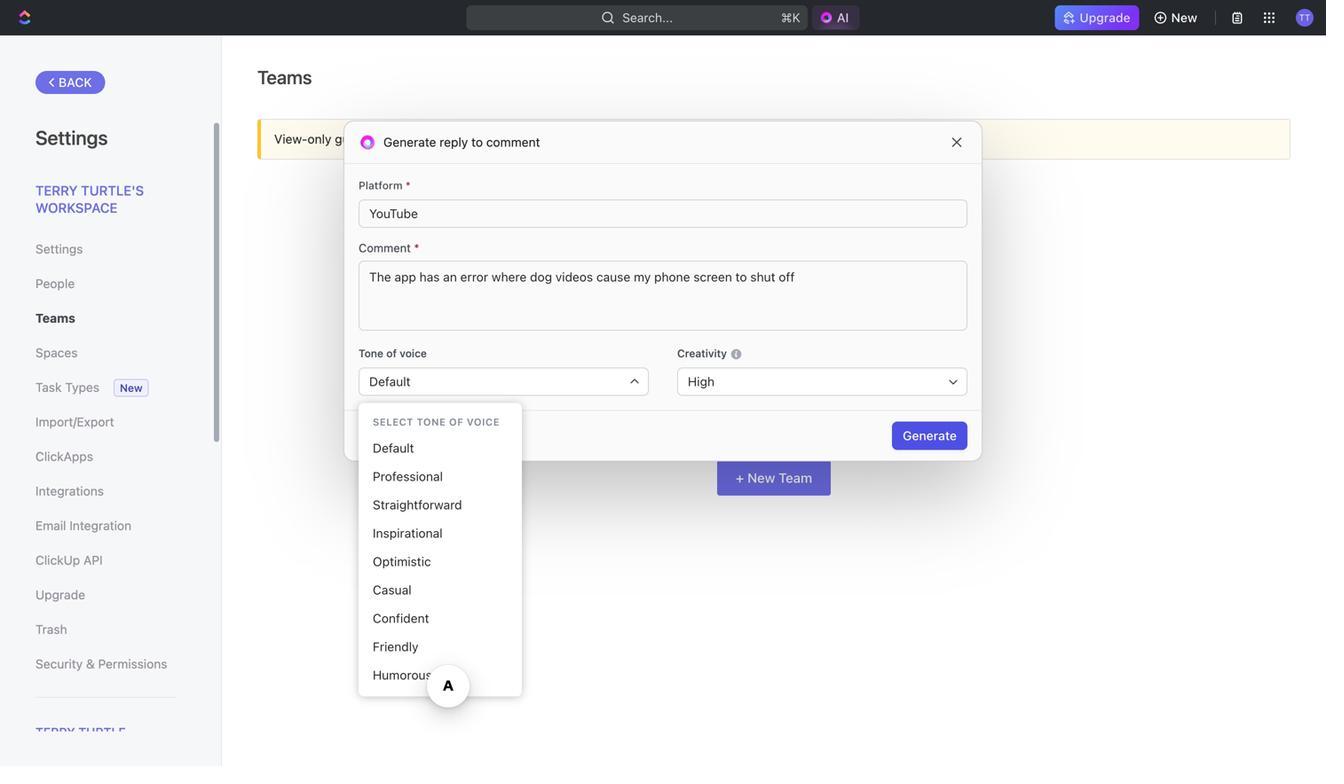Task type: locate. For each thing, give the bounding box(es) containing it.
professional button
[[366, 463, 515, 491]]

default button up "select tone of voice"
[[359, 368, 649, 396]]

upgrade link left new button
[[1055, 5, 1139, 30]]

adding
[[853, 428, 896, 444]]

added
[[425, 132, 462, 146]]

default button
[[359, 368, 649, 396], [366, 435, 515, 463]]

turtle's
[[81, 183, 144, 198]]

new
[[910, 428, 935, 444]]

trash
[[36, 623, 67, 637]]

clickup api
[[36, 553, 103, 568]]

1 horizontal spatial new
[[748, 470, 775, 486]]

2 vertical spatial new
[[748, 470, 775, 486]]

terry turtle's workspace
[[36, 183, 144, 216]]

default button down "select tone of voice"
[[366, 435, 515, 463]]

search...
[[623, 10, 673, 25]]

have
[[634, 428, 664, 444]]

optimistic button
[[366, 548, 515, 577]]

select
[[373, 417, 414, 428]]

inspirational button
[[366, 520, 515, 548]]

default down tone of voice
[[369, 375, 411, 389]]

1 terry from the top
[[36, 183, 78, 198]]

&
[[86, 657, 95, 672]]

platform *
[[359, 179, 411, 192]]

view-only guests who are added to teams will automatically be converted to paid guests.
[[274, 132, 789, 146]]

workspace
[[36, 200, 118, 216]]

settings link
[[36, 234, 177, 265]]

generate button
[[892, 422, 968, 451]]

1 vertical spatial default button
[[366, 435, 515, 463]]

terry inside terry turtle's workspace
[[36, 183, 78, 198]]

0 horizontal spatial generate
[[383, 135, 436, 150]]

1 vertical spatial upgrade link
[[36, 581, 177, 611]]

+
[[736, 470, 744, 486]]

voice down default dropdown button
[[467, 417, 500, 428]]

0 horizontal spatial upgrade link
[[36, 581, 177, 611]]

of
[[386, 348, 397, 360], [449, 417, 464, 428]]

paid
[[716, 132, 740, 146]]

by
[[834, 428, 849, 444]]

*
[[406, 179, 411, 192], [414, 241, 419, 255]]

humorous button
[[366, 662, 515, 690]]

1 horizontal spatial generate
[[903, 429, 957, 443]]

types
[[65, 380, 99, 395]]

api
[[83, 553, 103, 568]]

terry for terry turtle
[[36, 726, 75, 740]]

0 horizontal spatial upgrade
[[36, 588, 85, 603]]

tone of voice
[[359, 348, 427, 360]]

don't
[[598, 428, 631, 444]]

permissions
[[98, 657, 167, 672]]

you don't have any teams right now, start by adding a new team.
[[572, 428, 977, 444]]

1 horizontal spatial voice
[[467, 417, 500, 428]]

0 horizontal spatial new
[[120, 382, 143, 395]]

0 vertical spatial of
[[386, 348, 397, 360]]

terry left turtle
[[36, 726, 75, 740]]

* right platform
[[406, 179, 411, 192]]

any
[[667, 428, 689, 444]]

right
[[737, 428, 766, 444]]

security
[[36, 657, 83, 672]]

clickapps
[[36, 450, 93, 464]]

integrations link
[[36, 477, 177, 507]]

clickapps link
[[36, 442, 177, 472]]

inspirational
[[373, 526, 443, 541]]

to
[[465, 132, 476, 146], [701, 132, 712, 146], [471, 135, 483, 150]]

2 terry from the top
[[36, 726, 75, 740]]

a
[[899, 428, 906, 444]]

1 vertical spatial upgrade
[[36, 588, 85, 603]]

voice right tone
[[400, 348, 427, 360]]

upgrade down clickup
[[36, 588, 85, 603]]

confident
[[373, 612, 429, 626]]

automatically
[[542, 132, 619, 146]]

guests.
[[744, 132, 786, 146]]

terry
[[36, 183, 78, 198], [36, 726, 75, 740]]

0 vertical spatial generate
[[383, 135, 436, 150]]

* right comment
[[414, 241, 419, 255]]

0 horizontal spatial of
[[386, 348, 397, 360]]

teams inside 'settings' element
[[36, 311, 75, 326]]

upgrade
[[1080, 10, 1131, 25], [36, 588, 85, 603]]

0 vertical spatial default
[[369, 375, 411, 389]]

1 horizontal spatial *
[[414, 241, 419, 255]]

0 vertical spatial terry
[[36, 183, 78, 198]]

settings down back link
[[36, 126, 108, 149]]

start
[[802, 428, 831, 444]]

now,
[[769, 428, 798, 444]]

back
[[59, 75, 92, 90]]

tone
[[359, 348, 383, 360]]

0 vertical spatial new
[[1171, 10, 1198, 25]]

teams right the any
[[693, 428, 733, 444]]

spaces
[[36, 346, 78, 360]]

1 horizontal spatial upgrade
[[1080, 10, 1131, 25]]

1 vertical spatial *
[[414, 241, 419, 255]]

teams down people
[[36, 311, 75, 326]]

default down select
[[373, 441, 414, 456]]

terry turtle
[[36, 726, 126, 740]]

0 horizontal spatial *
[[406, 179, 411, 192]]

upgrade link down clickup api link
[[36, 581, 177, 611]]

humorous
[[373, 668, 432, 683]]

1 vertical spatial settings
[[36, 242, 83, 257]]

0 vertical spatial *
[[406, 179, 411, 192]]

default inside dropdown button
[[369, 375, 411, 389]]

generate inside button
[[903, 429, 957, 443]]

generate left reply
[[383, 135, 436, 150]]

1 vertical spatial generate
[[903, 429, 957, 443]]

1 vertical spatial of
[[449, 417, 464, 428]]

terry up workspace
[[36, 183, 78, 198]]

0 vertical spatial voice
[[400, 348, 427, 360]]

generate for generate
[[903, 429, 957, 443]]

2 horizontal spatial new
[[1171, 10, 1198, 25]]

0 vertical spatial settings
[[36, 126, 108, 149]]

generate right adding
[[903, 429, 957, 443]]

import/export
[[36, 415, 114, 430]]

casual button
[[366, 577, 515, 605]]

email
[[36, 519, 66, 534]]

security & permissions
[[36, 657, 167, 672]]

turtle
[[78, 726, 126, 740]]

1 horizontal spatial of
[[449, 417, 464, 428]]

1 vertical spatial terry
[[36, 726, 75, 740]]

new
[[1171, 10, 1198, 25], [120, 382, 143, 395], [748, 470, 775, 486]]

trash link
[[36, 615, 177, 645]]

0 vertical spatial default button
[[359, 368, 649, 396]]

1 vertical spatial new
[[120, 382, 143, 395]]

upgrade left new button
[[1080, 10, 1131, 25]]

settings up people
[[36, 242, 83, 257]]

default button
[[359, 368, 649, 396]]

settings
[[36, 126, 108, 149], [36, 242, 83, 257]]

1 horizontal spatial upgrade link
[[1055, 5, 1139, 30]]

comment *
[[359, 241, 419, 255]]



Task type: describe. For each thing, give the bounding box(es) containing it.
guests
[[335, 132, 373, 146]]

reply
[[440, 135, 468, 150]]

tone
[[417, 417, 446, 428]]

be
[[622, 132, 636, 146]]

who
[[377, 132, 401, 146]]

⌘k
[[781, 10, 801, 25]]

converted
[[640, 132, 697, 146]]

clickup
[[36, 553, 80, 568]]

view-
[[274, 132, 308, 146]]

are
[[404, 132, 422, 146]]

integrations
[[36, 484, 104, 499]]

security & permissions link
[[36, 650, 177, 680]]

friendly button
[[366, 633, 515, 662]]

comment
[[486, 135, 540, 150]]

0 horizontal spatial voice
[[400, 348, 427, 360]]

2 settings from the top
[[36, 242, 83, 257]]

teams link
[[36, 304, 177, 334]]

to right added
[[465, 132, 476, 146]]

e.g. Instagram text field
[[369, 201, 957, 227]]

email integration link
[[36, 511, 177, 542]]

team.
[[939, 428, 977, 444]]

1 settings from the top
[[36, 126, 108, 149]]

straightforward
[[373, 498, 462, 513]]

to right reply
[[471, 135, 483, 150]]

0 vertical spatial upgrade
[[1080, 10, 1131, 25]]

email integration
[[36, 519, 131, 534]]

* for platform *
[[406, 179, 411, 192]]

upgrade inside 'settings' element
[[36, 588, 85, 603]]

comment
[[359, 241, 411, 255]]

* for comment *
[[414, 241, 419, 255]]

platform
[[359, 179, 403, 192]]

integration
[[69, 519, 131, 534]]

generate for generate reply to comment
[[383, 135, 436, 150]]

team
[[779, 470, 812, 486]]

teams up the view-
[[257, 66, 312, 88]]

teams left will
[[480, 132, 517, 146]]

task types
[[36, 380, 99, 395]]

creativity
[[677, 348, 730, 360]]

import/export link
[[36, 407, 177, 438]]

confident button
[[366, 605, 515, 633]]

friendly
[[373, 640, 419, 655]]

task
[[36, 380, 62, 395]]

you
[[572, 428, 595, 444]]

spaces link
[[36, 338, 177, 368]]

0 vertical spatial upgrade link
[[1055, 5, 1139, 30]]

+ new team
[[736, 470, 812, 486]]

only
[[308, 132, 332, 146]]

professional
[[373, 470, 443, 484]]

generate reply to comment
[[383, 135, 540, 150]]

1 vertical spatial default
[[373, 441, 414, 456]]

new inside 'settings' element
[[120, 382, 143, 395]]

to left paid
[[701, 132, 712, 146]]

will
[[520, 132, 539, 146]]

clickup api link
[[36, 546, 177, 576]]

optimistic
[[373, 555, 431, 569]]

new inside button
[[1171, 10, 1198, 25]]

people link
[[36, 269, 177, 299]]

casual
[[373, 583, 412, 598]]

people
[[36, 277, 75, 291]]

e.g. I love using your app, but I've been having issues with the latest update. It keeps crashing every time I try to open it. text field
[[359, 261, 968, 331]]

straightforward button
[[366, 491, 515, 520]]

terry for terry turtle's workspace
[[36, 183, 78, 198]]

new button
[[1147, 4, 1208, 32]]

select tone of voice
[[373, 417, 500, 428]]

back link
[[36, 71, 105, 94]]

settings element
[[0, 36, 222, 767]]

1 vertical spatial voice
[[467, 417, 500, 428]]



Task type: vqa. For each thing, say whether or not it's contained in the screenshot.
Folder
no



